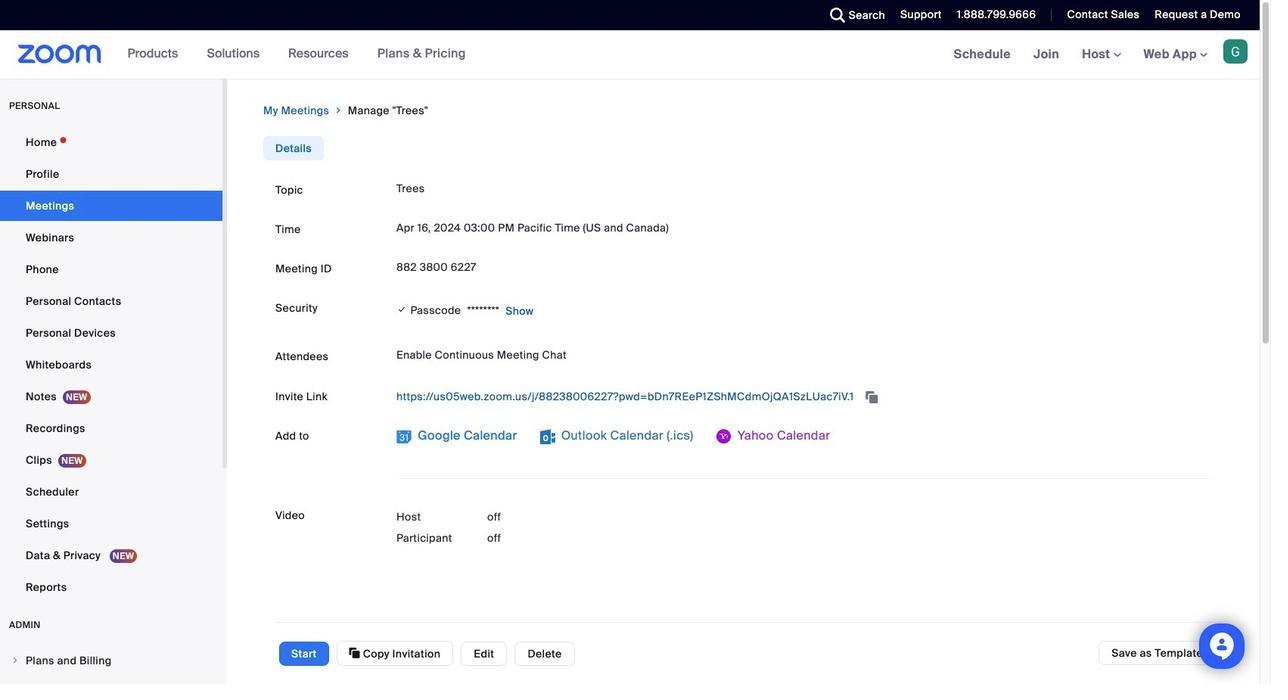 Task type: vqa. For each thing, say whether or not it's contained in the screenshot.
Use associated with Use Personal Meeting ID (PMI) when scheduling a meeting
no



Task type: locate. For each thing, give the bounding box(es) containing it.
menu item
[[0, 647, 223, 675]]

add to google calendar image
[[397, 429, 412, 444]]

checked image
[[397, 302, 408, 317]]

add to outlook calendar (.ics) image
[[540, 429, 555, 444]]

meetings navigation
[[943, 30, 1261, 79]]

tab
[[263, 136, 324, 161]]

manage trees navigation
[[263, 103, 1224, 118]]

banner
[[0, 30, 1261, 79]]

right image
[[11, 656, 20, 665]]



Task type: describe. For each thing, give the bounding box(es) containing it.
profile picture image
[[1224, 39, 1248, 64]]

manage my meeting tab control tab list
[[263, 136, 324, 161]]

copy image
[[349, 647, 360, 660]]

product information navigation
[[101, 30, 478, 79]]

personal menu menu
[[0, 127, 223, 604]]

right image
[[334, 103, 344, 118]]

add to yahoo calendar image
[[717, 429, 732, 444]]

copy url image
[[865, 392, 880, 403]]

zoom logo image
[[18, 45, 101, 64]]



